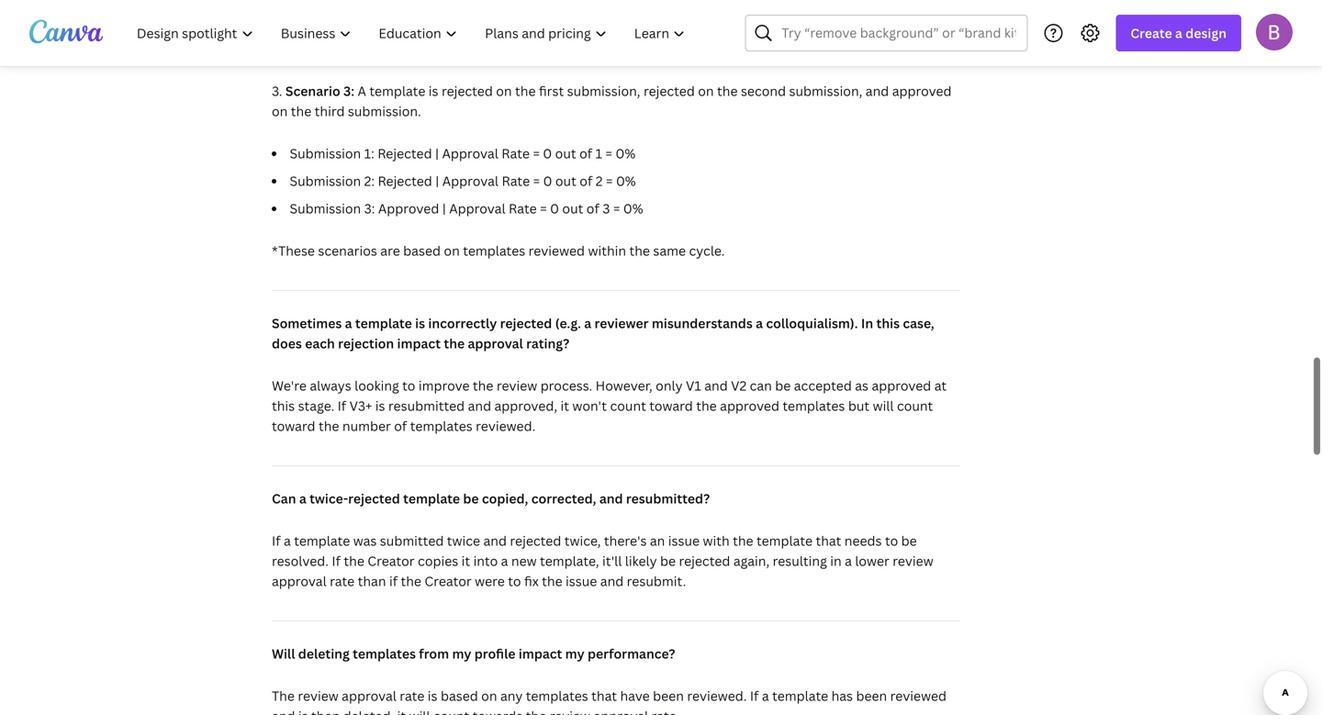 Task type: locate. For each thing, give the bounding box(es) containing it.
=
[[533, 145, 540, 162], [606, 145, 613, 162], [533, 172, 540, 190], [606, 172, 613, 190], [540, 200, 547, 217], [613, 200, 620, 217]]

if left the has
[[750, 687, 759, 705]]

approval down the incorrectly
[[468, 335, 523, 352]]

v2
[[731, 377, 747, 394]]

|
[[435, 145, 439, 162], [436, 172, 439, 190], [442, 200, 446, 217]]

0 vertical spatial it
[[561, 397, 569, 415]]

0 vertical spatial 0
[[543, 145, 552, 162]]

2 been from the left
[[856, 687, 887, 705]]

bob builder image
[[1256, 14, 1293, 50]]

out for 2
[[556, 172, 577, 190]]

1 horizontal spatial creator
[[425, 573, 472, 590]]

0 horizontal spatial submission,
[[567, 82, 641, 100]]

rejection
[[338, 335, 394, 352]]

will
[[873, 397, 894, 415], [409, 708, 430, 715]]

stage.
[[298, 397, 334, 415]]

0% for submission 2: rejected | approval rate = 0 out of 2 = 0%
[[616, 172, 636, 190]]

1 vertical spatial issue
[[566, 573, 597, 590]]

1 vertical spatial approved
[[872, 377, 932, 394]]

2 vertical spatial out
[[562, 200, 584, 217]]

been right the has
[[856, 687, 887, 705]]

0 horizontal spatial to
[[402, 377, 416, 394]]

2 horizontal spatial count
[[897, 397, 933, 415]]

*these
[[272, 242, 315, 259]]

the left second
[[717, 82, 738, 100]]

a up the rejection
[[345, 315, 352, 332]]

will inside we're always looking to improve the review process. however, only v1 and v2 can be accepted as approved at this stage. if v3+ is resubmitted and approved, it won't count toward the approved templates but will count toward the number of templates reviewed.
[[873, 397, 894, 415]]

reviewed
[[529, 242, 585, 259], [891, 687, 947, 705]]

1 vertical spatial this
[[272, 397, 295, 415]]

0
[[543, 145, 552, 162], [543, 172, 552, 190], [550, 200, 559, 217]]

2 vertical spatial to
[[508, 573, 521, 590]]

0 horizontal spatial this
[[272, 397, 295, 415]]

0 horizontal spatial creator
[[368, 552, 415, 570]]

were
[[475, 573, 505, 590]]

1 vertical spatial will
[[409, 708, 430, 715]]

of inside we're always looking to improve the review process. however, only v1 and v2 can be accepted as approved at this stage. if v3+ is resubmitted and approved, it won't count toward the approved templates but will count toward the number of templates reviewed.
[[394, 417, 407, 435]]

rejected
[[442, 82, 493, 100], [644, 82, 695, 100], [500, 315, 552, 332], [348, 490, 400, 507], [510, 532, 561, 550], [679, 552, 731, 570]]

my right from
[[452, 645, 472, 663]]

rate up *these scenarios are based on templates reviewed within the same cycle.
[[509, 200, 537, 217]]

submission, right second
[[789, 82, 863, 100]]

and down the
[[272, 708, 295, 715]]

2 submission, from the left
[[789, 82, 863, 100]]

of left 1
[[580, 145, 592, 162]]

0 horizontal spatial reviewed.
[[476, 417, 536, 435]]

2 rejected from the top
[[378, 172, 432, 190]]

2 vertical spatial approval
[[449, 200, 506, 217]]

0 vertical spatial creator
[[368, 552, 415, 570]]

it'll
[[602, 552, 622, 570]]

resolved.
[[272, 552, 329, 570]]

count inside the review approval rate is based on any templates that have been reviewed. if a template has been reviewed and is then deleted, it will count towards the review approval rate.
[[433, 708, 470, 715]]

and inside the review approval rate is based on any templates that have been reviewed. if a template has been reviewed and is then deleted, it will count towards the review approval rate.
[[272, 708, 295, 715]]

and
[[866, 82, 889, 100], [705, 377, 728, 394], [468, 397, 491, 415], [600, 490, 623, 507], [484, 532, 507, 550], [600, 573, 624, 590], [272, 708, 295, 715]]

| down the submission 2: rejected | approval rate = 0 out of 2 = 0%
[[442, 200, 446, 217]]

0 vertical spatial rate
[[330, 573, 355, 590]]

0 horizontal spatial will
[[409, 708, 430, 715]]

submission 3: approved | approval rate = 0 out of 3 = 0%
[[290, 200, 643, 217]]

be right can
[[775, 377, 791, 394]]

and up into
[[484, 532, 507, 550]]

1 horizontal spatial reviewed.
[[687, 687, 747, 705]]

the inside the review approval rate is based on any templates that have been reviewed. if a template has been reviewed and is then deleted, it will count towards the review approval rate.
[[526, 708, 547, 715]]

1 horizontal spatial toward
[[650, 397, 693, 415]]

rate for 1
[[502, 145, 530, 162]]

submission up scenarios at the top left
[[290, 200, 361, 217]]

approval up submission 3: approved | approval rate = 0 out of 3 = 0% on the top of the page
[[442, 172, 499, 190]]

0 vertical spatial rejected
[[378, 145, 432, 162]]

1 vertical spatial to
[[885, 532, 898, 550]]

toward down only
[[650, 397, 693, 415]]

0 vertical spatial out
[[555, 145, 576, 162]]

on left first
[[496, 82, 512, 100]]

on down submission 3: approved | approval rate = 0 out of 3 = 0% on the top of the page
[[444, 242, 460, 259]]

design
[[1186, 24, 1227, 42]]

rate up submission 3: approved | approval rate = 0 out of 3 = 0% on the top of the page
[[502, 172, 530, 190]]

0% right '3' on the left top
[[624, 200, 643, 217]]

template up the rejection
[[355, 315, 412, 332]]

fix
[[524, 573, 539, 590]]

1 vertical spatial approval
[[442, 172, 499, 190]]

0 vertical spatial reviewed.
[[476, 417, 536, 435]]

approved
[[892, 82, 952, 100], [872, 377, 932, 394], [720, 397, 780, 415]]

0 vertical spatial reviewed
[[529, 242, 585, 259]]

0 vertical spatial this
[[877, 315, 900, 332]]

approval inside "if a template was submitted twice and rejected twice, there's an issue with the template that needs to be resolved. if the creator copies it into a new template, it'll likely be rejected again, resulting in a lower review approval rate than if the creator were to fix the issue and resubmit."
[[272, 573, 327, 590]]

review up approved,
[[497, 377, 538, 394]]

is left the then
[[298, 708, 308, 715]]

a
[[1176, 24, 1183, 42], [345, 315, 352, 332], [584, 315, 592, 332], [756, 315, 763, 332], [299, 490, 307, 507], [284, 532, 291, 550], [501, 552, 508, 570], [845, 552, 852, 570], [762, 687, 769, 705]]

1 horizontal spatial reviewed
[[891, 687, 947, 705]]

top level navigation element
[[125, 15, 701, 51]]

1 horizontal spatial this
[[877, 315, 900, 332]]

if
[[338, 397, 346, 415], [272, 532, 281, 550], [332, 552, 341, 570], [750, 687, 759, 705]]

out left 1
[[555, 145, 576, 162]]

out
[[555, 145, 576, 162], [556, 172, 577, 190], [562, 200, 584, 217]]

1 vertical spatial rejected
[[378, 172, 432, 190]]

the right if
[[401, 573, 422, 590]]

submission left 2:
[[290, 172, 361, 190]]

rate
[[502, 145, 530, 162], [502, 172, 530, 190], [509, 200, 537, 217]]

and right v1 at the bottom right of page
[[705, 377, 728, 394]]

if inside the review approval rate is based on any templates that have been reviewed. if a template has been reviewed and is then deleted, it will count towards the review approval rate.
[[750, 687, 759, 705]]

are
[[380, 242, 400, 259]]

approval down resolved.
[[272, 573, 327, 590]]

2 horizontal spatial to
[[885, 532, 898, 550]]

have
[[620, 687, 650, 705]]

rate up the submission 2: rejected | approval rate = 0 out of 2 = 0%
[[502, 145, 530, 162]]

and inside a template is rejected on the first submission, rejected on the second submission, and approved on the third submission.
[[866, 82, 889, 100]]

0% right 1
[[616, 145, 636, 162]]

that inside the review approval rate is based on any templates that have been reviewed. if a template has been reviewed and is then deleted, it will count towards the review approval rate.
[[592, 687, 617, 705]]

based up towards
[[441, 687, 478, 705]]

0 vertical spatial impact
[[397, 335, 441, 352]]

0 horizontal spatial reviewed
[[529, 242, 585, 259]]

count right "but"
[[897, 397, 933, 415]]

approved left at
[[872, 377, 932, 394]]

the right fix
[[542, 573, 563, 590]]

on inside the review approval rate is based on any templates that have been reviewed. if a template has been reviewed and is then deleted, it will count towards the review approval rate.
[[481, 687, 497, 705]]

3 submission from the top
[[290, 200, 361, 217]]

0 vertical spatial 0%
[[616, 145, 636, 162]]

review right towards
[[550, 708, 591, 715]]

0 for 1
[[543, 145, 552, 162]]

my
[[452, 645, 472, 663], [565, 645, 585, 663]]

0 vertical spatial will
[[873, 397, 894, 415]]

we're always looking to improve the review process. however, only v1 and v2 can be accepted as approved at this stage. if v3+ is resubmitted and approved, it won't count toward the approved templates but will count toward the number of templates reviewed.
[[272, 377, 947, 435]]

a
[[358, 82, 366, 100]]

colloquialism).
[[766, 315, 858, 332]]

1 vertical spatial submission
[[290, 172, 361, 190]]

submission for submission 3: approved | approval rate = 0 out of 3 = 0%
[[290, 200, 361, 217]]

1 vertical spatial 0
[[543, 172, 552, 190]]

0 vertical spatial that
[[816, 532, 842, 550]]

rate for 3
[[509, 200, 537, 217]]

a inside the review approval rate is based on any templates that have been reviewed. if a template has been reviewed and is then deleted, it will count towards the review approval rate.
[[762, 687, 769, 705]]

2 vertical spatial |
[[442, 200, 446, 217]]

the right towards
[[526, 708, 547, 715]]

rate inside "if a template was submitted twice and rejected twice, there's an issue with the template that needs to be resolved. if the creator copies it into a new template, it'll likely be rejected again, resulting in a lower review approval rate than if the creator were to fix the issue and resubmit."
[[330, 573, 355, 590]]

v1
[[686, 377, 701, 394]]

rejected inside sometimes a template is incorrectly rejected (e.g. a reviewer misunderstands a colloquialism). in this case, does each rejection impact the approval rating?
[[500, 315, 552, 332]]

template inside sometimes a template is incorrectly rejected (e.g. a reviewer misunderstands a colloquialism). in this case, does each rejection impact the approval rating?
[[355, 315, 412, 332]]

is inside sometimes a template is incorrectly rejected (e.g. a reviewer misunderstands a colloquialism). in this case, does each rejection impact the approval rating?
[[415, 315, 425, 332]]

reviewed left within
[[529, 242, 585, 259]]

the up again,
[[733, 532, 754, 550]]

is right v3+
[[375, 397, 385, 415]]

this right in
[[877, 315, 900, 332]]

0 horizontal spatial rate
[[330, 573, 355, 590]]

a template is rejected on the first submission, rejected on the second submission, and approved on the third submission.
[[272, 82, 952, 120]]

2 vertical spatial rate
[[509, 200, 537, 217]]

submission for submission 2: rejected | approval rate = 0 out of 2 = 0%
[[290, 172, 361, 190]]

1 horizontal spatial impact
[[519, 645, 562, 663]]

1 vertical spatial 3:
[[364, 200, 375, 217]]

1 vertical spatial reviewed
[[891, 687, 947, 705]]

0 vertical spatial submission
[[290, 145, 361, 162]]

approval
[[468, 335, 523, 352], [272, 573, 327, 590], [342, 687, 397, 705], [594, 708, 649, 715]]

count down the however,
[[610, 397, 646, 415]]

issue right an
[[668, 532, 700, 550]]

approved inside a template is rejected on the first submission, rejected on the second submission, and approved on the third submission.
[[892, 82, 952, 100]]

1 vertical spatial reviewed.
[[687, 687, 747, 705]]

1 vertical spatial rate
[[502, 172, 530, 190]]

the down scenario on the left
[[291, 102, 312, 120]]

1 vertical spatial |
[[436, 172, 439, 190]]

0 horizontal spatial impact
[[397, 335, 441, 352]]

to up resubmitted
[[402, 377, 416, 394]]

and down try "remove background" or "brand kit" search box
[[866, 82, 889, 100]]

templates
[[463, 242, 526, 259], [783, 397, 845, 415], [410, 417, 473, 435], [353, 645, 416, 663], [526, 687, 588, 705]]

approved down try "remove background" or "brand kit" search box
[[892, 82, 952, 100]]

that inside "if a template was submitted twice and rejected twice, there's an issue with the template that needs to be resolved. if the creator copies it into a new template, it'll likely be rejected again, resulting in a lower review approval rate than if the creator were to fix the issue and resubmit."
[[816, 532, 842, 550]]

Try "remove background" or "brand kit" search field
[[782, 16, 1016, 51]]

| up the submission 2: rejected | approval rate = 0 out of 2 = 0%
[[435, 145, 439, 162]]

0 horizontal spatial my
[[452, 645, 472, 663]]

toward
[[650, 397, 693, 415], [272, 417, 316, 435]]

scenario
[[286, 82, 340, 100]]

my left performance?
[[565, 645, 585, 663]]

to inside we're always looking to improve the review process. however, only v1 and v2 can be accepted as approved at this stage. if v3+ is resubmitted and approved, it won't count toward the approved templates but will count toward the number of templates reviewed.
[[402, 377, 416, 394]]

approved down 'v2'
[[720, 397, 780, 415]]

again,
[[734, 552, 770, 570]]

1 horizontal spatial my
[[565, 645, 585, 663]]

| down submission 1: rejected | approval rate = 0 out of 1 = 0%
[[436, 172, 439, 190]]

been
[[653, 687, 684, 705], [856, 687, 887, 705]]

reviewed. inside we're always looking to improve the review process. however, only v1 and v2 can be accepted as approved at this stage. if v3+ is resubmitted and approved, it won't count toward the approved templates but will count toward the number of templates reviewed.
[[476, 417, 536, 435]]

rate.
[[652, 708, 680, 715]]

reviewer
[[595, 315, 649, 332]]

template
[[369, 82, 426, 100], [355, 315, 412, 332], [403, 490, 460, 507], [294, 532, 350, 550], [757, 532, 813, 550], [772, 687, 829, 705]]

it inside "if a template was submitted twice and rejected twice, there's an issue with the template that needs to be resolved. if the creator copies it into a new template, it'll likely be rejected again, resulting in a lower review approval rate than if the creator were to fix the issue and resubmit."
[[462, 552, 470, 570]]

scenarios
[[318, 242, 377, 259]]

2 submission from the top
[[290, 172, 361, 190]]

2 vertical spatial it
[[397, 708, 406, 715]]

| for 2:
[[436, 172, 439, 190]]

0 vertical spatial to
[[402, 377, 416, 394]]

create a design
[[1131, 24, 1227, 42]]

if inside we're always looking to improve the review process. however, only v1 and v2 can be accepted as approved at this stage. if v3+ is resubmitted and approved, it won't count toward the approved templates but will count toward the number of templates reviewed.
[[338, 397, 346, 415]]

1 vertical spatial rate
[[400, 687, 425, 705]]

1 horizontal spatial to
[[508, 573, 521, 590]]

0 vertical spatial |
[[435, 145, 439, 162]]

rate down from
[[400, 687, 425, 705]]

| for 3:
[[442, 200, 446, 217]]

1 horizontal spatial that
[[816, 532, 842, 550]]

review inside "if a template was submitted twice and rejected twice, there's an issue with the template that needs to be resolved. if the creator copies it into a new template, it'll likely be rejected again, resulting in a lower review approval rate than if the creator were to fix the issue and resubmit."
[[893, 552, 934, 570]]

approval inside sometimes a template is incorrectly rejected (e.g. a reviewer misunderstands a colloquialism). in this case, does each rejection impact the approval rating?
[[468, 335, 523, 352]]

0 left 1
[[543, 145, 552, 162]]

reviewed. right have
[[687, 687, 747, 705]]

0 vertical spatial approved
[[892, 82, 952, 100]]

1 horizontal spatial rate
[[400, 687, 425, 705]]

if right resolved.
[[332, 552, 341, 570]]

1 horizontal spatial been
[[856, 687, 887, 705]]

out for 1
[[555, 145, 576, 162]]

2 vertical spatial 0%
[[624, 200, 643, 217]]

it
[[561, 397, 569, 415], [462, 552, 470, 570], [397, 708, 406, 715]]

rate
[[330, 573, 355, 590], [400, 687, 425, 705]]

(e.g.
[[555, 315, 581, 332]]

be
[[775, 377, 791, 394], [463, 490, 479, 507], [902, 532, 917, 550], [660, 552, 676, 570]]

1 vertical spatial that
[[592, 687, 617, 705]]

a inside dropdown button
[[1176, 24, 1183, 42]]

it down the process.
[[561, 397, 569, 415]]

2 vertical spatial 0
[[550, 200, 559, 217]]

always
[[310, 377, 352, 394]]

2 vertical spatial submission
[[290, 200, 361, 217]]

0 vertical spatial issue
[[668, 532, 700, 550]]

1 vertical spatial based
[[441, 687, 478, 705]]

it right 'deleted,'
[[397, 708, 406, 715]]

deleting
[[298, 645, 350, 663]]

0 horizontal spatial been
[[653, 687, 684, 705]]

of
[[580, 145, 592, 162], [580, 172, 593, 190], [587, 200, 600, 217], [394, 417, 407, 435]]

0 horizontal spatial that
[[592, 687, 617, 705]]

count left towards
[[433, 708, 470, 715]]

submission
[[290, 145, 361, 162], [290, 172, 361, 190], [290, 200, 361, 217]]

2 horizontal spatial it
[[561, 397, 569, 415]]

0 vertical spatial approval
[[442, 145, 499, 162]]

0 horizontal spatial count
[[433, 708, 470, 715]]

to left fix
[[508, 573, 521, 590]]

1 submission from the top
[[290, 145, 361, 162]]

1 horizontal spatial submission,
[[789, 82, 863, 100]]

of for 1
[[580, 145, 592, 162]]

1 submission, from the left
[[567, 82, 641, 100]]

been up rate.
[[653, 687, 684, 705]]

is
[[429, 82, 439, 100], [415, 315, 425, 332], [375, 397, 385, 415], [428, 687, 438, 705], [298, 708, 308, 715]]

lower
[[855, 552, 890, 570]]

1 vertical spatial it
[[462, 552, 470, 570]]

1 vertical spatial 0%
[[616, 172, 636, 190]]

1 horizontal spatial will
[[873, 397, 894, 415]]

can
[[750, 377, 772, 394]]

copies
[[418, 552, 458, 570]]

that up in
[[816, 532, 842, 550]]

rate inside the review approval rate is based on any templates that have been reviewed. if a template has been reviewed and is then deleted, it will count towards the review approval rate.
[[400, 687, 425, 705]]

1 been from the left
[[653, 687, 684, 705]]

looking
[[355, 377, 399, 394]]

misunderstands
[[652, 315, 753, 332]]

of left '3' on the left top
[[587, 200, 600, 217]]

than
[[358, 573, 386, 590]]

in
[[830, 552, 842, 570]]

0 horizontal spatial toward
[[272, 417, 316, 435]]

a left the colloquialism).
[[756, 315, 763, 332]]

rejected up 'approved'
[[378, 172, 432, 190]]

the
[[515, 82, 536, 100], [717, 82, 738, 100], [291, 102, 312, 120], [630, 242, 650, 259], [444, 335, 465, 352], [473, 377, 494, 394], [696, 397, 717, 415], [319, 417, 339, 435], [733, 532, 754, 550], [344, 552, 364, 570], [401, 573, 422, 590], [542, 573, 563, 590], [526, 708, 547, 715]]

0 horizontal spatial issue
[[566, 573, 597, 590]]

if left v3+
[[338, 397, 346, 415]]

count
[[610, 397, 646, 415], [897, 397, 933, 415], [433, 708, 470, 715]]

submission, right first
[[567, 82, 641, 100]]

0 horizontal spatial it
[[397, 708, 406, 715]]

templates right any
[[526, 687, 588, 705]]

impact
[[397, 335, 441, 352], [519, 645, 562, 663]]

submission down third
[[290, 145, 361, 162]]

submission,
[[567, 82, 641, 100], [789, 82, 863, 100]]

second
[[741, 82, 786, 100]]

impact inside sometimes a template is incorrectly rejected (e.g. a reviewer misunderstands a colloquialism). in this case, does each rejection impact the approval rating?
[[397, 335, 441, 352]]

a left the has
[[762, 687, 769, 705]]

does
[[272, 335, 302, 352]]

template left the has
[[772, 687, 829, 705]]

a right into
[[501, 552, 508, 570]]

reviewed. down approved,
[[476, 417, 536, 435]]

that left have
[[592, 687, 617, 705]]

out for 3
[[562, 200, 584, 217]]

resubmit.
[[627, 573, 686, 590]]

can
[[272, 490, 296, 507]]

*these scenarios are based on templates reviewed within the same cycle.
[[272, 242, 725, 259]]

1 horizontal spatial it
[[462, 552, 470, 570]]

review right the lower
[[893, 552, 934, 570]]

impact right profile
[[519, 645, 562, 663]]

1 vertical spatial out
[[556, 172, 577, 190]]

0 left 2
[[543, 172, 552, 190]]

1 rejected from the top
[[378, 145, 432, 162]]

3: down 2:
[[364, 200, 375, 217]]

is left the incorrectly
[[415, 315, 425, 332]]

0%
[[616, 145, 636, 162], [616, 172, 636, 190], [624, 200, 643, 217]]

will right 'deleted,'
[[409, 708, 430, 715]]

3. scenario 3:
[[272, 82, 355, 100]]

| for 1:
[[435, 145, 439, 162]]

0 vertical spatial rate
[[502, 145, 530, 162]]

review
[[497, 377, 538, 394], [893, 552, 934, 570], [298, 687, 339, 705], [550, 708, 591, 715]]

toward down stage.
[[272, 417, 316, 435]]

0 vertical spatial 3:
[[344, 82, 355, 100]]

0 vertical spatial toward
[[650, 397, 693, 415]]

copied,
[[482, 490, 528, 507]]



Task type: describe. For each thing, give the bounding box(es) containing it.
v3+
[[350, 397, 372, 415]]

into
[[474, 552, 498, 570]]

this inside sometimes a template is incorrectly rejected (e.g. a reviewer misunderstands a colloquialism). in this case, does each rejection impact the approval rating?
[[877, 315, 900, 332]]

resubmitted?
[[626, 490, 710, 507]]

1 my from the left
[[452, 645, 472, 663]]

templates down submission 3: approved | approval rate = 0 out of 3 = 0% on the top of the page
[[463, 242, 526, 259]]

approval for 1:
[[442, 145, 499, 162]]

is inside we're always looking to improve the review process. however, only v1 and v2 can be accepted as approved at this stage. if v3+ is resubmitted and approved, it won't count toward the approved templates but will count toward the number of templates reviewed.
[[375, 397, 385, 415]]

if up resolved.
[[272, 532, 281, 550]]

template up submitted
[[403, 490, 460, 507]]

be inside we're always looking to improve the review process. however, only v1 and v2 can be accepted as approved at this stage. if v3+ is resubmitted and approved, it won't count toward the approved templates but will count toward the number of templates reviewed.
[[775, 377, 791, 394]]

was
[[353, 532, 377, 550]]

same
[[653, 242, 686, 259]]

1
[[596, 145, 602, 162]]

there's
[[604, 532, 647, 550]]

is down from
[[428, 687, 438, 705]]

0 horizontal spatial 3:
[[344, 82, 355, 100]]

0% for submission 1: rejected | approval rate = 0 out of 1 = 0%
[[616, 145, 636, 162]]

reviewed. inside the review approval rate is based on any templates that have been reviewed. if a template has been reviewed and is then deleted, it will count towards the review approval rate.
[[687, 687, 747, 705]]

template inside a template is rejected on the first submission, rejected on the second submission, and approved on the third submission.
[[369, 82, 426, 100]]

1 vertical spatial impact
[[519, 645, 562, 663]]

then
[[311, 708, 340, 715]]

templates inside the review approval rate is based on any templates that have been reviewed. if a template has been reviewed and is then deleted, it will count towards the review approval rate.
[[526, 687, 588, 705]]

from
[[419, 645, 449, 663]]

= right 2
[[606, 172, 613, 190]]

2 vertical spatial approved
[[720, 397, 780, 415]]

resubmitted
[[388, 397, 465, 415]]

1 vertical spatial toward
[[272, 417, 316, 435]]

be left copied,
[[463, 490, 479, 507]]

approval for 3:
[[449, 200, 506, 217]]

likely
[[625, 552, 657, 570]]

rate for 2
[[502, 172, 530, 190]]

but
[[848, 397, 870, 415]]

rating?
[[526, 335, 570, 352]]

is inside a template is rejected on the first submission, rejected on the second submission, and approved on the third submission.
[[429, 82, 439, 100]]

improve
[[419, 377, 470, 394]]

0 for 3
[[550, 200, 559, 217]]

twice-
[[310, 490, 348, 507]]

review inside we're always looking to improve the review process. however, only v1 and v2 can be accepted as approved at this stage. if v3+ is resubmitted and approved, it won't count toward the approved templates but will count toward the number of templates reviewed.
[[497, 377, 538, 394]]

will
[[272, 645, 295, 663]]

= right '3' on the left top
[[613, 200, 620, 217]]

a right in
[[845, 552, 852, 570]]

0% for submission 3: approved | approval rate = 0 out of 3 = 0%
[[624, 200, 643, 217]]

number
[[342, 417, 391, 435]]

submission for submission 1: rejected | approval rate = 0 out of 1 = 0%
[[290, 145, 361, 162]]

submitted
[[380, 532, 444, 550]]

accepted
[[794, 377, 852, 394]]

1:
[[364, 145, 375, 162]]

= right 1
[[606, 145, 613, 162]]

a right can
[[299, 490, 307, 507]]

create a design button
[[1116, 15, 1242, 51]]

an
[[650, 532, 665, 550]]

a up resolved.
[[284, 532, 291, 550]]

the left first
[[515, 82, 536, 100]]

approved
[[378, 200, 439, 217]]

of for 2
[[580, 172, 593, 190]]

1 horizontal spatial issue
[[668, 532, 700, 550]]

towards
[[473, 708, 523, 715]]

be down an
[[660, 552, 676, 570]]

it inside we're always looking to improve the review process. however, only v1 and v2 can be accepted as approved at this stage. if v3+ is resubmitted and approved, it won't count toward the approved templates but will count toward the number of templates reviewed.
[[561, 397, 569, 415]]

2:
[[364, 172, 375, 190]]

first
[[539, 82, 564, 100]]

rejected for 2:
[[378, 172, 432, 190]]

rejected for 1:
[[378, 145, 432, 162]]

submission.
[[348, 102, 421, 120]]

approved,
[[495, 397, 558, 415]]

any
[[500, 687, 523, 705]]

profile
[[475, 645, 516, 663]]

the down v1 at the bottom right of page
[[696, 397, 717, 415]]

each
[[305, 335, 335, 352]]

0 for 2
[[543, 172, 552, 190]]

1 horizontal spatial 3:
[[364, 200, 375, 217]]

will inside the review approval rate is based on any templates that have been reviewed. if a template has been reviewed and is then deleted, it will count towards the review approval rate.
[[409, 708, 430, 715]]

has
[[832, 687, 853, 705]]

can a twice-rejected template be copied, corrected, and resubmitted?
[[272, 490, 710, 507]]

we're
[[272, 377, 307, 394]]

will deleting templates from my profile impact my performance?
[[272, 645, 675, 663]]

at
[[935, 377, 947, 394]]

if
[[389, 573, 398, 590]]

only
[[656, 377, 683, 394]]

needs
[[845, 532, 882, 550]]

be right needs
[[902, 532, 917, 550]]

corrected,
[[532, 490, 597, 507]]

case,
[[903, 315, 935, 332]]

deleted,
[[343, 708, 394, 715]]

third
[[315, 102, 345, 120]]

approval for 2:
[[442, 172, 499, 190]]

2 my from the left
[[565, 645, 585, 663]]

3
[[603, 200, 610, 217]]

sometimes a template is incorrectly rejected (e.g. a reviewer misunderstands a colloquialism). in this case, does each rejection impact the approval rating?
[[272, 315, 935, 352]]

the down stage.
[[319, 417, 339, 435]]

submission 1: rejected | approval rate = 0 out of 1 = 0%
[[290, 145, 636, 162]]

templates down accepted
[[783, 397, 845, 415]]

however,
[[596, 377, 653, 394]]

of for 3
[[587, 200, 600, 217]]

= left 1
[[533, 145, 540, 162]]

create
[[1131, 24, 1173, 42]]

review up the then
[[298, 687, 339, 705]]

template up resolved.
[[294, 532, 350, 550]]

a right "(e.g."
[[584, 315, 592, 332]]

on left second
[[698, 82, 714, 100]]

submission 2: rejected | approval rate = 0 out of 2 = 0%
[[290, 172, 636, 190]]

2
[[596, 172, 603, 190]]

as
[[855, 377, 869, 394]]

incorrectly
[[428, 315, 497, 332]]

within
[[588, 242, 626, 259]]

process.
[[541, 377, 593, 394]]

in
[[861, 315, 874, 332]]

it inside the review approval rate is based on any templates that have been reviewed. if a template has been reviewed and is then deleted, it will count towards the review approval rate.
[[397, 708, 406, 715]]

template up resulting
[[757, 532, 813, 550]]

template,
[[540, 552, 599, 570]]

1 vertical spatial creator
[[425, 573, 472, 590]]

approval down have
[[594, 708, 649, 715]]

0 vertical spatial based
[[403, 242, 441, 259]]

won't
[[573, 397, 607, 415]]

3.
[[272, 82, 282, 100]]

1 horizontal spatial count
[[610, 397, 646, 415]]

the inside sometimes a template is incorrectly rejected (e.g. a reviewer misunderstands a colloquialism). in this case, does each rejection impact the approval rating?
[[444, 335, 465, 352]]

the down was
[[344, 552, 364, 570]]

= up *these scenarios are based on templates reviewed within the same cycle.
[[540, 200, 547, 217]]

on down 3.
[[272, 102, 288, 120]]

cycle.
[[689, 242, 725, 259]]

based inside the review approval rate is based on any templates that have been reviewed. if a template has been reviewed and is then deleted, it will count towards the review approval rate.
[[441, 687, 478, 705]]

with
[[703, 532, 730, 550]]

the right improve
[[473, 377, 494, 394]]

the left the same
[[630, 242, 650, 259]]

twice
[[447, 532, 480, 550]]

this inside we're always looking to improve the review process. however, only v1 and v2 can be accepted as approved at this stage. if v3+ is resubmitted and approved, it won't count toward the approved templates but will count toward the number of templates reviewed.
[[272, 397, 295, 415]]

resulting
[[773, 552, 827, 570]]

and down improve
[[468, 397, 491, 415]]

templates left from
[[353, 645, 416, 663]]

and down "it'll"
[[600, 573, 624, 590]]

template inside the review approval rate is based on any templates that have been reviewed. if a template has been reviewed and is then deleted, it will count towards the review approval rate.
[[772, 687, 829, 705]]

and up there's
[[600, 490, 623, 507]]

performance?
[[588, 645, 675, 663]]

sometimes
[[272, 315, 342, 332]]

the
[[272, 687, 295, 705]]

if a template was submitted twice and rejected twice, there's an issue with the template that needs to be resolved. if the creator copies it into a new template, it'll likely be rejected again, resulting in a lower review approval rate than if the creator were to fix the issue and resubmit.
[[272, 532, 934, 590]]

reviewed inside the review approval rate is based on any templates that have been reviewed. if a template has been reviewed and is then deleted, it will count towards the review approval rate.
[[891, 687, 947, 705]]

templates down resubmitted
[[410, 417, 473, 435]]

twice,
[[565, 532, 601, 550]]

approval up 'deleted,'
[[342, 687, 397, 705]]

the review approval rate is based on any templates that have been reviewed. if a template has been reviewed and is then deleted, it will count towards the review approval rate.
[[272, 687, 947, 715]]

= left 2
[[533, 172, 540, 190]]



Task type: vqa. For each thing, say whether or not it's contained in the screenshot.
2 the of
yes



